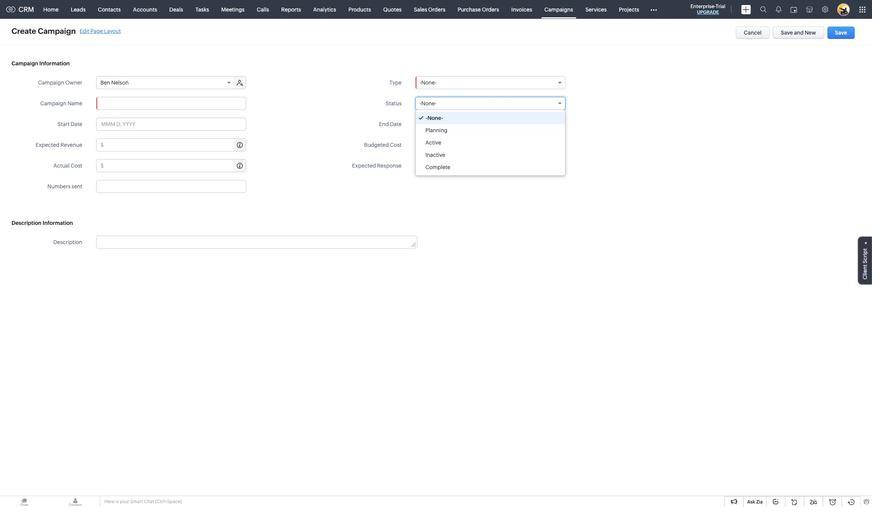 Task type: locate. For each thing, give the bounding box(es) containing it.
description for description information
[[12, 220, 41, 226]]

1 vertical spatial none-
[[422, 100, 437, 107]]

sales orders
[[414, 6, 446, 13]]

1 horizontal spatial date
[[390, 121, 402, 127]]

campaign left "name"
[[40, 100, 66, 107]]

cost right budgeted on the left
[[390, 142, 402, 148]]

search element
[[756, 0, 772, 19]]

0 vertical spatial -none- field
[[416, 76, 566, 89]]

1 horizontal spatial expected
[[352, 163, 376, 169]]

projects link
[[613, 0, 646, 19]]

leads
[[71, 6, 86, 13]]

orders right purchase
[[482, 6, 499, 13]]

None text field
[[96, 97, 246, 110], [105, 160, 246, 172], [97, 236, 417, 249], [96, 97, 246, 110], [105, 160, 246, 172], [97, 236, 417, 249]]

0 vertical spatial $
[[100, 142, 104, 148]]

0 horizontal spatial cost
[[71, 163, 82, 169]]

date right start
[[71, 121, 82, 127]]

response
[[377, 163, 402, 169]]

sent
[[72, 184, 82, 190]]

save left and on the right of the page
[[781, 30, 793, 36]]

analytics
[[313, 6, 336, 13]]

2 orders from the left
[[482, 6, 499, 13]]

campaign down campaign information
[[38, 80, 64, 86]]

-none- field for type
[[416, 76, 566, 89]]

MMM D, YYYY text field
[[416, 118, 566, 131]]

cost
[[390, 142, 402, 148], [71, 163, 82, 169]]

2 vertical spatial -
[[426, 115, 428, 121]]

2 vertical spatial none-
[[428, 115, 443, 121]]

2 -none- field from the top
[[416, 97, 566, 110]]

2 save from the left
[[835, 30, 847, 36]]

-None- field
[[416, 76, 566, 89], [416, 97, 566, 110]]

orders for purchase orders
[[482, 6, 499, 13]]

- up planning
[[426, 115, 428, 121]]

- inside option
[[426, 115, 428, 121]]

1 vertical spatial information
[[43, 220, 73, 226]]

1 horizontal spatial orders
[[482, 6, 499, 13]]

ask
[[748, 500, 756, 505]]

trial
[[716, 3, 726, 9]]

crm
[[18, 5, 34, 13]]

information down numbers on the left top of the page
[[43, 220, 73, 226]]

inactive
[[426, 152, 445, 158]]

crm link
[[6, 5, 34, 13]]

None text field
[[105, 139, 246, 151], [424, 139, 565, 151], [416, 159, 566, 172], [96, 180, 246, 193], [105, 139, 246, 151], [424, 139, 565, 151], [416, 159, 566, 172], [96, 180, 246, 193]]

orders right sales
[[428, 6, 446, 13]]

expected down budgeted on the left
[[352, 163, 376, 169]]

save inside button
[[835, 30, 847, 36]]

0 horizontal spatial save
[[781, 30, 793, 36]]

quotes
[[383, 6, 402, 13]]

save down profile element
[[835, 30, 847, 36]]

-none- option
[[416, 112, 565, 124]]

information for description information
[[43, 220, 73, 226]]

orders for sales orders
[[428, 6, 446, 13]]

$
[[100, 142, 104, 148], [100, 163, 104, 169]]

2 vertical spatial -none-
[[426, 115, 443, 121]]

0 vertical spatial -
[[420, 80, 422, 86]]

1 -none- field from the top
[[416, 76, 566, 89]]

0 horizontal spatial expected
[[36, 142, 59, 148]]

reports link
[[275, 0, 307, 19]]

calls link
[[251, 0, 275, 19]]

deals
[[169, 6, 183, 13]]

chats image
[[0, 497, 48, 508]]

0 vertical spatial information
[[39, 60, 70, 67]]

expected
[[36, 142, 59, 148], [352, 163, 376, 169]]

1 vertical spatial cost
[[71, 163, 82, 169]]

active option
[[416, 137, 565, 149]]

campaigns link
[[539, 0, 580, 19]]

search image
[[761, 6, 767, 13]]

1 save from the left
[[781, 30, 793, 36]]

owner
[[65, 80, 82, 86]]

campaigns
[[545, 6, 573, 13]]

1 horizontal spatial save
[[835, 30, 847, 36]]

list box
[[416, 110, 565, 176]]

-none- for type
[[420, 80, 437, 86]]

meetings
[[221, 6, 245, 13]]

actual
[[53, 163, 70, 169]]

-none- for status
[[420, 100, 437, 107]]

$ right the actual cost
[[100, 163, 104, 169]]

accounts
[[133, 6, 157, 13]]

campaign
[[38, 27, 76, 35], [12, 60, 38, 67], [38, 80, 64, 86], [40, 100, 66, 107]]

description
[[12, 220, 41, 226], [53, 239, 82, 246]]

save button
[[828, 27, 855, 39]]

end
[[379, 121, 389, 127]]

1 vertical spatial -none-
[[420, 100, 437, 107]]

0 vertical spatial description
[[12, 220, 41, 226]]

1 horizontal spatial cost
[[390, 142, 402, 148]]

- right type
[[420, 80, 422, 86]]

create menu element
[[737, 0, 756, 19]]

expected left revenue
[[36, 142, 59, 148]]

1 vertical spatial expected
[[352, 163, 376, 169]]

1 horizontal spatial description
[[53, 239, 82, 246]]

0 horizontal spatial date
[[71, 121, 82, 127]]

cancel button
[[736, 27, 770, 39]]

$ for cost
[[100, 163, 104, 169]]

1 $ from the top
[[100, 142, 104, 148]]

0 horizontal spatial description
[[12, 220, 41, 226]]

active
[[426, 140, 442, 146]]

contacts image
[[51, 497, 100, 508]]

expected for expected revenue
[[36, 142, 59, 148]]

$ right revenue
[[100, 142, 104, 148]]

date
[[71, 121, 82, 127], [390, 121, 402, 127]]

none- inside -none- option
[[428, 115, 443, 121]]

purchase orders
[[458, 6, 499, 13]]

0 vertical spatial expected
[[36, 142, 59, 148]]

new
[[805, 30, 817, 36]]

-
[[420, 80, 422, 86], [420, 100, 422, 107], [426, 115, 428, 121]]

-none- field for status
[[416, 97, 566, 110]]

campaign down home link
[[38, 27, 76, 35]]

none-
[[422, 80, 437, 86], [422, 100, 437, 107], [428, 115, 443, 121]]

home
[[43, 6, 59, 13]]

enterprise-
[[691, 3, 716, 9]]

description information
[[12, 220, 73, 226]]

information
[[39, 60, 70, 67], [43, 220, 73, 226]]

cost right "actual"
[[71, 163, 82, 169]]

tasks link
[[189, 0, 215, 19]]

0 vertical spatial none-
[[422, 80, 437, 86]]

expected response
[[352, 163, 402, 169]]

invoices
[[512, 6, 532, 13]]

revenue
[[61, 142, 82, 148]]

save for save
[[835, 30, 847, 36]]

- right the status
[[420, 100, 422, 107]]

1 vertical spatial description
[[53, 239, 82, 246]]

none- for status
[[422, 100, 437, 107]]

save inside button
[[781, 30, 793, 36]]

1 orders from the left
[[428, 6, 446, 13]]

campaign name
[[40, 100, 82, 107]]

1 vertical spatial -none- field
[[416, 97, 566, 110]]

deals link
[[163, 0, 189, 19]]

2 $ from the top
[[100, 163, 104, 169]]

2 date from the left
[[390, 121, 402, 127]]

Ben Nelson field
[[97, 77, 234, 89]]

0 horizontal spatial orders
[[428, 6, 446, 13]]

projects
[[619, 6, 640, 13]]

1 date from the left
[[71, 121, 82, 127]]

contacts link
[[92, 0, 127, 19]]

actual cost
[[53, 163, 82, 169]]

save
[[781, 30, 793, 36], [835, 30, 847, 36]]

complete option
[[416, 161, 565, 174]]

signals element
[[772, 0, 786, 19]]

campaign down 'create'
[[12, 60, 38, 67]]

calls
[[257, 6, 269, 13]]

budgeted
[[364, 142, 389, 148]]

list box containing -none-
[[416, 110, 565, 176]]

products link
[[342, 0, 377, 19]]

profile image
[[838, 3, 850, 16]]

date right end
[[390, 121, 402, 127]]

information up campaign owner
[[39, 60, 70, 67]]

1 vertical spatial $
[[100, 163, 104, 169]]

expected revenue
[[36, 142, 82, 148]]

date for start date
[[71, 121, 82, 127]]

edit page layout link
[[80, 28, 121, 34]]

0 vertical spatial -none-
[[420, 80, 437, 86]]

1 vertical spatial -
[[420, 100, 422, 107]]

status
[[386, 100, 402, 107]]

0 vertical spatial cost
[[390, 142, 402, 148]]



Task type: describe. For each thing, give the bounding box(es) containing it.
zia
[[757, 500, 763, 505]]

quotes link
[[377, 0, 408, 19]]

information for campaign information
[[39, 60, 70, 67]]

-none- inside -none- option
[[426, 115, 443, 121]]

- for type
[[420, 80, 422, 86]]

nelson
[[111, 80, 129, 86]]

none- for type
[[422, 80, 437, 86]]

upgrade
[[697, 10, 719, 15]]

Other Modules field
[[646, 3, 662, 16]]

signals image
[[776, 6, 782, 13]]

start
[[58, 121, 70, 127]]

create
[[12, 27, 36, 35]]

analytics link
[[307, 0, 342, 19]]

$ for revenue
[[100, 142, 104, 148]]

campaign for campaign information
[[12, 60, 38, 67]]

sales orders link
[[408, 0, 452, 19]]

numbers
[[47, 184, 71, 190]]

is
[[115, 500, 119, 505]]

services
[[586, 6, 607, 13]]

here
[[104, 500, 114, 505]]

calendar image
[[791, 6, 797, 13]]

client script
[[863, 249, 869, 280]]

end date
[[379, 121, 402, 127]]

description for description
[[53, 239, 82, 246]]

purchase orders link
[[452, 0, 505, 19]]

reports
[[281, 6, 301, 13]]

page
[[90, 28, 103, 34]]

purchase
[[458, 6, 481, 13]]

campaign for campaign owner
[[38, 80, 64, 86]]

enterprise-trial upgrade
[[691, 3, 726, 15]]

here is your smart chat (ctrl+space)
[[104, 500, 182, 505]]

campaign owner
[[38, 80, 82, 86]]

save for save and new
[[781, 30, 793, 36]]

budgeted cost
[[364, 142, 402, 148]]

type
[[390, 80, 402, 86]]

create campaign edit page layout
[[12, 27, 121, 35]]

numbers sent
[[47, 184, 82, 190]]

meetings link
[[215, 0, 251, 19]]

MMM D, YYYY text field
[[96, 118, 246, 131]]

ben nelson
[[100, 80, 129, 86]]

planning
[[426, 127, 448, 134]]

campaign for campaign name
[[40, 100, 66, 107]]

expected for expected response
[[352, 163, 376, 169]]

home link
[[37, 0, 65, 19]]

edit
[[80, 28, 89, 34]]

campaign information
[[12, 60, 70, 67]]

products
[[349, 6, 371, 13]]

sales
[[414, 6, 427, 13]]

complete
[[426, 164, 451, 171]]

layout
[[104, 28, 121, 34]]

script
[[863, 249, 869, 264]]

chat
[[144, 500, 154, 505]]

invoices link
[[505, 0, 539, 19]]

tasks
[[195, 6, 209, 13]]

inactive option
[[416, 149, 565, 161]]

smart
[[130, 500, 143, 505]]

client
[[863, 265, 869, 280]]

save and new button
[[773, 27, 825, 39]]

your
[[120, 500, 129, 505]]

services link
[[580, 0, 613, 19]]

start date
[[58, 121, 82, 127]]

cancel
[[744, 30, 762, 36]]

profile element
[[833, 0, 855, 19]]

cost for budgeted cost
[[390, 142, 402, 148]]

accounts link
[[127, 0, 163, 19]]

save and new
[[781, 30, 817, 36]]

cost for actual cost
[[71, 163, 82, 169]]

create menu image
[[742, 5, 751, 14]]

name
[[68, 100, 82, 107]]

(ctrl+space)
[[155, 500, 182, 505]]

- for status
[[420, 100, 422, 107]]

date for end date
[[390, 121, 402, 127]]

contacts
[[98, 6, 121, 13]]

ask zia
[[748, 500, 763, 505]]

ben
[[100, 80, 110, 86]]

leads link
[[65, 0, 92, 19]]

and
[[794, 30, 804, 36]]

planning option
[[416, 124, 565, 137]]



Task type: vqa. For each thing, say whether or not it's contained in the screenshot.
Here
yes



